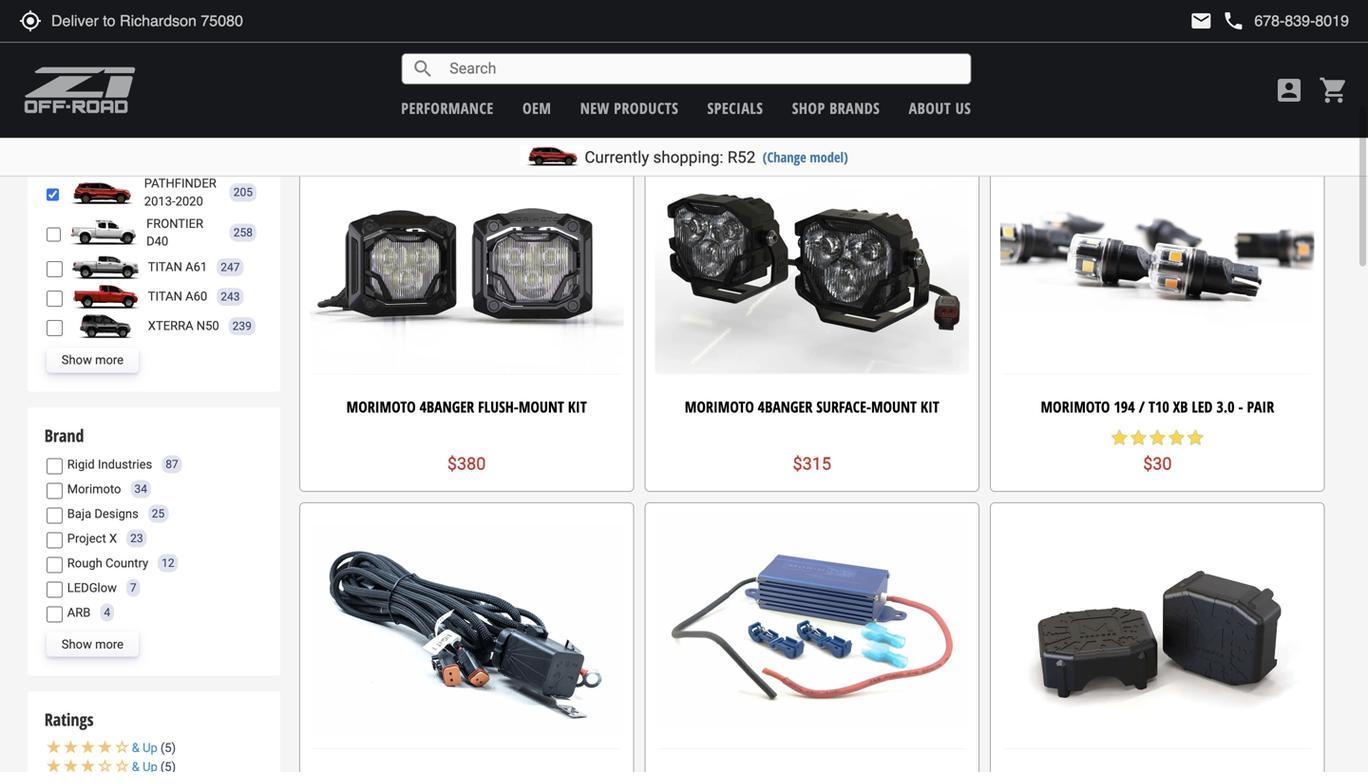 Task type: vqa. For each thing, say whether or not it's contained in the screenshot.
Y62
no



Task type: locate. For each thing, give the bounding box(es) containing it.
performance link
[[401, 98, 494, 118]]

4banger left 'flush-'
[[420, 397, 475, 417]]

0 vertical spatial show more button
[[46, 348, 139, 373]]

1 4banger from the left
[[420, 397, 475, 417]]

star down 194
[[1111, 429, 1130, 448]]

2 more from the top
[[95, 638, 124, 652]]

show
[[62, 353, 92, 368], [62, 638, 92, 652]]

project
[[67, 532, 106, 546]]

1 show from the top
[[62, 353, 92, 368]]

4banger left surface-
[[758, 397, 813, 417]]

star down /
[[1130, 429, 1149, 448]]

shopping_cart
[[1319, 75, 1350, 106]]

mail phone
[[1191, 10, 1246, 32]]

mount for surface-
[[872, 397, 917, 417]]

34
[[134, 483, 147, 496]]

titan for titan a61
[[148, 260, 182, 274]]

titan up xterra
[[148, 290, 182, 304]]

2 titan from the top
[[148, 290, 182, 304]]

us
[[956, 98, 972, 118]]

1 titan from the top
[[148, 260, 182, 274]]

more down nissan xterra n50 2005 2006 2007 2008 2009 2010 2011 2012 2013 2014 2015 vq40de 4.0l s se x pro-4x offroad z1 off-road "image"
[[95, 353, 124, 368]]

show more button for 12
[[46, 633, 139, 657]]

7
[[130, 582, 137, 595]]

shop brands
[[793, 98, 881, 118]]

kit right surface-
[[921, 397, 940, 417]]

1 horizontal spatial 4banger
[[758, 397, 813, 417]]

kit
[[568, 397, 587, 417], [921, 397, 940, 417]]

show more button down arb
[[46, 633, 139, 657]]

205
[[234, 186, 253, 199]]

1 mount from the left
[[519, 397, 564, 417]]

show down nissan xterra n50 2005 2006 2007 2008 2009 2010 2011 2012 2013 2014 2015 vq40de 4.0l s se x pro-4x offroad z1 off-road "image"
[[62, 353, 92, 368]]

$315
[[793, 455, 832, 475]]

2 show more button from the top
[[46, 633, 139, 657]]

None checkbox
[[46, 187, 59, 203], [46, 261, 63, 278], [46, 291, 63, 307], [46, 459, 63, 475], [46, 508, 63, 524], [46, 558, 63, 574], [46, 187, 59, 203], [46, 261, 63, 278], [46, 291, 63, 307], [46, 459, 63, 475], [46, 508, 63, 524], [46, 558, 63, 574]]

0 horizontal spatial 4banger
[[420, 397, 475, 417]]

0 horizontal spatial kit
[[568, 397, 587, 417]]

2 mount from the left
[[872, 397, 917, 417]]

0 horizontal spatial mount
[[519, 397, 564, 417]]

currently shopping: r52 (change model)
[[585, 148, 849, 167]]

2 show from the top
[[62, 638, 92, 652]]

kit right 'flush-'
[[568, 397, 587, 417]]

0 vertical spatial show more
[[62, 353, 124, 368]]

2 star from the left
[[1130, 429, 1149, 448]]

1 kit from the left
[[568, 397, 587, 417]]

nissan pathfinder r52 2013 2014 2015 2016 2017 2018 2019 2020 vq35de vq35dd 3.5l s sl sv platinum z1 off-road image
[[63, 180, 140, 205]]

& up 5
[[132, 741, 172, 756]]

xterra n50
[[148, 319, 219, 333]]

show more for xterra n50
[[62, 353, 124, 368]]

(change
[[763, 148, 807, 166]]

star down xb
[[1168, 429, 1187, 448]]

star
[[1111, 429, 1130, 448], [1130, 429, 1149, 448], [1149, 429, 1168, 448], [1168, 429, 1187, 448], [1187, 429, 1206, 448]]

ledglow
[[67, 581, 117, 595]]

rigid industries
[[67, 458, 152, 472]]

up
[[143, 741, 158, 756]]

more down 4
[[95, 638, 124, 652]]

nissan titan a60 2004 2005 2006 2007 2008 2009 2010 2011 2012 2013 2014 2015 vk56de 5.6l s se sv sl le xe pro-4x offroad z1 off-road image
[[67, 285, 143, 309]]

morimoto
[[347, 397, 416, 417], [685, 397, 755, 417], [1041, 397, 1111, 417], [67, 482, 121, 496]]

1 show more from the top
[[62, 353, 124, 368]]

0 vertical spatial titan
[[148, 260, 182, 274]]

show more down arb
[[62, 638, 124, 652]]

1 show more button from the top
[[46, 348, 139, 373]]

designs
[[94, 507, 139, 521]]

show more button down nissan xterra n50 2005 2006 2007 2008 2009 2010 2011 2012 2013 2014 2015 vq40de 4.0l s se x pro-4x offroad z1 off-road "image"
[[46, 348, 139, 373]]

kit for morimoto 4banger surface-mount kit
[[921, 397, 940, 417]]

xterra
[[148, 319, 194, 333]]

clear refinements button
[[41, 91, 191, 115]]

4banger for surface-
[[758, 397, 813, 417]]

23
[[130, 532, 143, 546]]

baja designs
[[67, 507, 139, 521]]

5
[[165, 741, 172, 756]]

more
[[95, 353, 124, 368], [95, 638, 124, 652]]

Search search field
[[435, 54, 971, 84]]

show more button for xterra n50
[[46, 348, 139, 373]]

2 show more from the top
[[62, 638, 124, 652]]

1 horizontal spatial kit
[[921, 397, 940, 417]]

oem link
[[523, 98, 552, 118]]

0 vertical spatial more
[[95, 353, 124, 368]]

show for xterra n50
[[62, 353, 92, 368]]

show more
[[62, 353, 124, 368], [62, 638, 124, 652]]

1 vertical spatial show more button
[[46, 633, 139, 657]]

show more down nissan xterra n50 2005 2006 2007 2008 2009 2010 2011 2012 2013 2014 2015 vq40de 4.0l s se x pro-4x offroad z1 off-road "image"
[[62, 353, 124, 368]]

show down arb
[[62, 638, 92, 652]]

243
[[221, 290, 240, 304]]

0 vertical spatial show
[[62, 353, 92, 368]]

1 more from the top
[[95, 353, 124, 368]]

star up $30
[[1149, 429, 1168, 448]]

4 star from the left
[[1168, 429, 1187, 448]]

star down led
[[1187, 429, 1206, 448]]

project x
[[67, 532, 117, 546]]

phone
[[1223, 10, 1246, 32]]

specials link
[[708, 98, 764, 118]]

baja
[[67, 507, 91, 521]]

my_location
[[19, 10, 42, 32]]

2 kit from the left
[[921, 397, 940, 417]]

pathfinder
[[144, 177, 216, 191]]

None checkbox
[[46, 227, 61, 243], [46, 320, 63, 337], [46, 483, 63, 500], [46, 533, 63, 549], [46, 582, 63, 598], [46, 607, 63, 623], [46, 227, 61, 243], [46, 320, 63, 337], [46, 483, 63, 500], [46, 533, 63, 549], [46, 582, 63, 598], [46, 607, 63, 623]]

titan down d40
[[148, 260, 182, 274]]

model
[[44, 144, 87, 168]]

arb
[[67, 606, 91, 620]]

1 vertical spatial show
[[62, 638, 92, 652]]

1 vertical spatial show more
[[62, 638, 124, 652]]

mount
[[519, 397, 564, 417], [872, 397, 917, 417]]

4banger for flush-
[[420, 397, 475, 417]]

morimoto for morimoto 194 / t10 xb led 3.0 - pair
[[1041, 397, 1111, 417]]

$380
[[448, 455, 486, 475]]

z1 motorsports logo image
[[24, 67, 136, 114]]

morimoto for morimoto 4banger surface-mount kit
[[685, 397, 755, 417]]

1 vertical spatial more
[[95, 638, 124, 652]]

new products
[[581, 98, 679, 118]]

shopping:
[[653, 148, 724, 167]]

mail
[[1191, 10, 1213, 32]]

r52
[[728, 148, 756, 167]]

nissan frontier d40 2005 2006 2007 2008 2009 2010 2011 2012 2013 2014 2015 2016 2017 2018 2019 2020 2021 vq40de vq38dd qr25de 4.0l 3.8l 2.5l s se sl sv le xe pro-4x offroad z1 off-road image
[[66, 220, 142, 245]]

2 4banger from the left
[[758, 397, 813, 417]]

1 vertical spatial titan
[[148, 290, 182, 304]]

titan
[[148, 260, 182, 274], [148, 290, 182, 304]]

1 star from the left
[[1111, 429, 1130, 448]]

&
[[132, 741, 140, 756]]

12
[[162, 557, 175, 570]]

more for xterra n50
[[95, 353, 124, 368]]

show more button
[[46, 348, 139, 373], [46, 633, 139, 657]]

247
[[221, 261, 240, 274]]

x
[[109, 532, 117, 546]]

4banger
[[420, 397, 475, 417], [758, 397, 813, 417]]

87
[[166, 458, 178, 472]]

1 horizontal spatial mount
[[872, 397, 917, 417]]

new
[[581, 98, 610, 118]]



Task type: describe. For each thing, give the bounding box(es) containing it.
morimoto 4banger flush-mount kit
[[347, 397, 587, 417]]

morimoto 194 / t10 xb led 3.0 - pair
[[1041, 397, 1275, 417]]

/
[[1139, 397, 1146, 417]]

search
[[412, 58, 435, 80]]

account_box
[[1275, 75, 1305, 106]]

shopping_cart link
[[1315, 75, 1350, 106]]

industries
[[98, 458, 152, 472]]

more for 12
[[95, 638, 124, 652]]

about
[[909, 98, 952, 118]]

3 star from the left
[[1149, 429, 1168, 448]]

show more for 12
[[62, 638, 124, 652]]

rough country
[[67, 556, 148, 571]]

products
[[614, 98, 679, 118]]

oem
[[523, 98, 552, 118]]

pair
[[1248, 397, 1275, 417]]

country
[[106, 556, 148, 571]]

258
[[234, 226, 253, 239]]

4
[[104, 607, 110, 620]]

surface-
[[817, 397, 872, 417]]

led
[[1192, 397, 1213, 417]]

25
[[152, 508, 165, 521]]

$30
[[1144, 455, 1173, 475]]

account_box link
[[1270, 75, 1310, 106]]

194
[[1115, 397, 1136, 417]]

refinements
[[95, 94, 176, 112]]

shop
[[793, 98, 826, 118]]

about us
[[909, 98, 972, 118]]

shop brands link
[[793, 98, 881, 118]]

a61
[[185, 260, 207, 274]]

nissan titan xd h61 2016 2017 2018 2019 2020 cummins diesel z1 off-road image
[[67, 255, 143, 280]]

2020
[[175, 194, 203, 208]]

rough
[[67, 556, 103, 571]]

model)
[[810, 148, 849, 166]]

mail link
[[1191, 10, 1213, 32]]

(change model) link
[[763, 148, 849, 166]]

239
[[233, 320, 252, 333]]

a60
[[185, 290, 207, 304]]

brand
[[44, 424, 84, 448]]

xb
[[1174, 397, 1189, 417]]

kit for morimoto 4banger flush-mount kit
[[568, 397, 587, 417]]

morimoto 4banger surface-mount kit
[[685, 397, 940, 417]]

frontier d40
[[146, 217, 203, 249]]

pathfinder 2013-2020
[[144, 177, 216, 208]]

d40
[[146, 234, 168, 249]]

titan a61
[[148, 260, 207, 274]]

phone link
[[1223, 10, 1350, 32]]

morimoto for morimoto 4banger flush-mount kit
[[347, 397, 416, 417]]

brands
[[830, 98, 881, 118]]

2013-
[[144, 194, 175, 208]]

mount for flush-
[[519, 397, 564, 417]]

nissan xterra n50 2005 2006 2007 2008 2009 2010 2011 2012 2013 2014 2015 vq40de 4.0l s se x pro-4x offroad z1 off-road image
[[67, 314, 143, 339]]

3.0
[[1217, 397, 1235, 417]]

clear
[[56, 94, 91, 112]]

t10
[[1149, 397, 1170, 417]]

frontier
[[146, 217, 203, 231]]

-
[[1239, 397, 1244, 417]]

flush-
[[478, 397, 519, 417]]

ratings
[[44, 709, 94, 732]]

new products link
[[581, 98, 679, 118]]

titan a60
[[148, 290, 207, 304]]

titan for titan a60
[[148, 290, 182, 304]]

currently
[[585, 148, 650, 167]]

about us link
[[909, 98, 972, 118]]

rigid
[[67, 458, 95, 472]]

star star star star star $30
[[1111, 429, 1206, 475]]

show for 12
[[62, 638, 92, 652]]

clear refinements
[[56, 94, 176, 112]]

n50
[[197, 319, 219, 333]]

specials
[[708, 98, 764, 118]]

5 star from the left
[[1187, 429, 1206, 448]]

performance
[[401, 98, 494, 118]]



